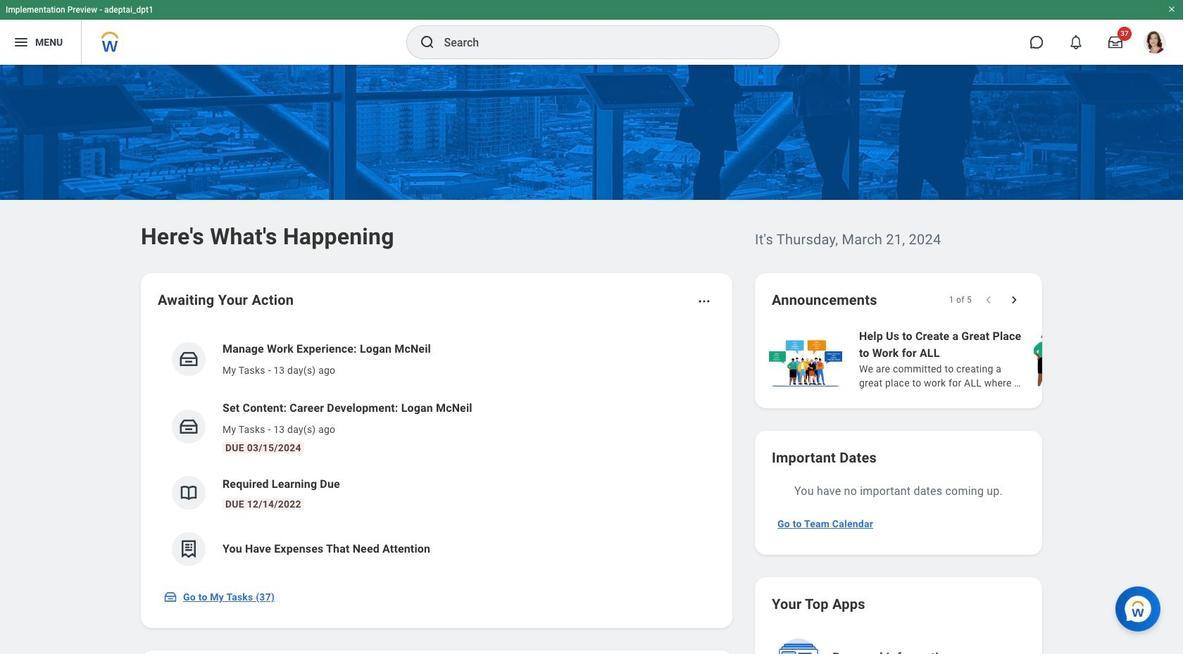Task type: describe. For each thing, give the bounding box(es) containing it.
inbox image
[[178, 349, 199, 370]]

chevron left small image
[[982, 293, 996, 307]]

search image
[[419, 34, 436, 51]]

Search Workday  search field
[[444, 27, 750, 58]]

inbox large image
[[1109, 35, 1123, 49]]

chevron right small image
[[1008, 293, 1022, 307]]

justify image
[[13, 34, 30, 51]]

book open image
[[178, 483, 199, 504]]



Task type: locate. For each thing, give the bounding box(es) containing it.
related actions image
[[698, 295, 712, 309]]

notifications large image
[[1070, 35, 1084, 49]]

1 horizontal spatial list
[[767, 327, 1184, 392]]

0 horizontal spatial inbox image
[[163, 590, 178, 605]]

status
[[950, 295, 972, 306]]

1 horizontal spatial inbox image
[[178, 416, 199, 438]]

0 vertical spatial inbox image
[[178, 416, 199, 438]]

dashboard expenses image
[[178, 539, 199, 560]]

main content
[[0, 65, 1184, 655]]

inbox image
[[178, 416, 199, 438], [163, 590, 178, 605]]

1 vertical spatial inbox image
[[163, 590, 178, 605]]

banner
[[0, 0, 1184, 65]]

0 horizontal spatial list
[[158, 330, 716, 578]]

list
[[767, 327, 1184, 392], [158, 330, 716, 578]]

close environment banner image
[[1168, 5, 1177, 13]]

profile logan mcneil image
[[1144, 31, 1167, 56]]



Task type: vqa. For each thing, say whether or not it's contained in the screenshot.
the +1 in the +1 415-347-8594 (MOBILE) link
no



